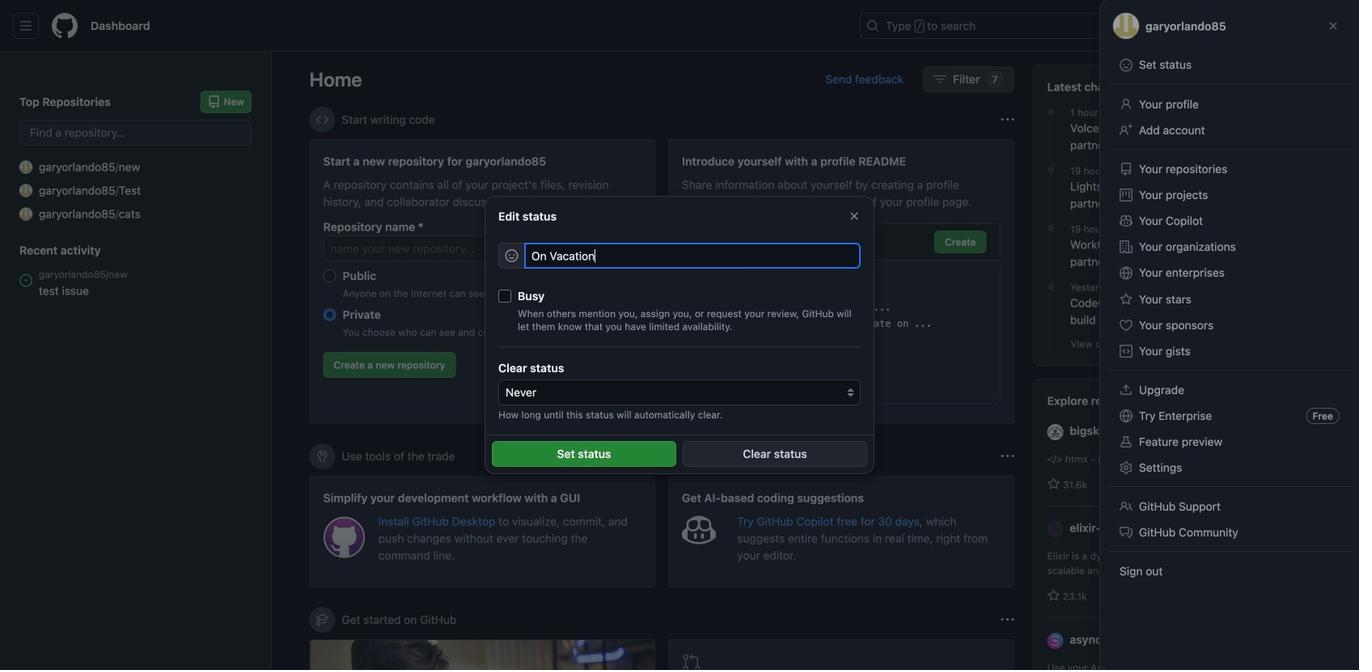 Task type: describe. For each thing, give the bounding box(es) containing it.
dot fill image
[[1045, 163, 1058, 176]]

2 dot fill image from the top
[[1045, 222, 1058, 235]]

3 dot fill image from the top
[[1045, 280, 1058, 293]]

triangle down image
[[1194, 19, 1207, 32]]

star image
[[1048, 478, 1061, 490]]

1 dot fill image from the top
[[1045, 105, 1058, 118]]

star image
[[1048, 589, 1061, 602]]



Task type: locate. For each thing, give the bounding box(es) containing it.
dot fill image
[[1045, 105, 1058, 118], [1045, 222, 1058, 235], [1045, 280, 1058, 293]]

0 vertical spatial dot fill image
[[1045, 105, 1058, 118]]

1 vertical spatial dot fill image
[[1045, 222, 1058, 235]]

command palette image
[[1124, 19, 1137, 32]]

homepage image
[[52, 13, 78, 39]]

2 vertical spatial dot fill image
[[1045, 280, 1058, 293]]

explore repositories navigation
[[1034, 379, 1322, 670]]

explore element
[[1034, 65, 1322, 670]]

plus image
[[1174, 19, 1187, 32]]

account element
[[0, 52, 272, 670]]



Task type: vqa. For each thing, say whether or not it's contained in the screenshot.
the best.
no



